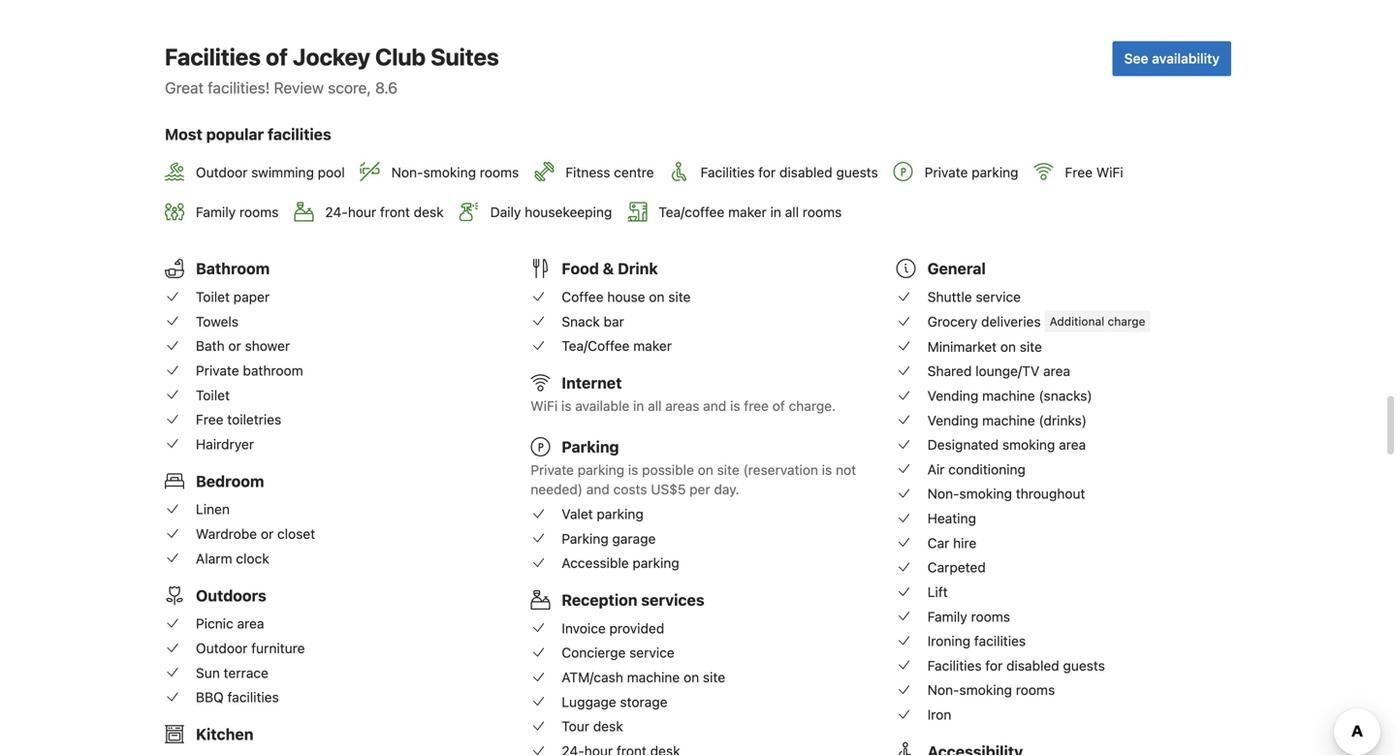 Task type: vqa. For each thing, say whether or not it's contained in the screenshot.
review score 6,318 reviews
no



Task type: locate. For each thing, give the bounding box(es) containing it.
family up the ironing
[[928, 609, 967, 625]]

internet
[[562, 374, 622, 392]]

0 horizontal spatial private
[[196, 363, 239, 379]]

disabled up tea/coffee maker in all rooms
[[779, 164, 832, 180]]

0 horizontal spatial family
[[196, 204, 236, 220]]

and up valet parking
[[586, 482, 610, 498]]

1 horizontal spatial maker
[[728, 204, 767, 220]]

grocery
[[928, 313, 978, 329]]

facilities right the ironing
[[974, 633, 1026, 649]]

2 parking from the top
[[562, 531, 609, 547]]

on up per
[[698, 462, 713, 478]]

tea/coffee
[[659, 204, 725, 220]]

0 vertical spatial facilities
[[165, 43, 261, 70]]

1 vertical spatial and
[[586, 482, 610, 498]]

on down the services on the bottom
[[684, 670, 699, 686]]

carpeted
[[928, 560, 986, 576]]

for up tea/coffee maker in all rooms
[[758, 164, 776, 180]]

of right free at the right bottom of page
[[772, 398, 785, 414]]

0 horizontal spatial for
[[758, 164, 776, 180]]

0 horizontal spatial all
[[648, 398, 662, 414]]

all
[[785, 204, 799, 220], [648, 398, 662, 414]]

2 vending from the top
[[928, 412, 979, 428]]

1 vertical spatial of
[[772, 398, 785, 414]]

possible
[[642, 462, 694, 478]]

invoice
[[562, 620, 606, 636]]

1 vertical spatial non-
[[928, 486, 959, 502]]

and
[[703, 398, 726, 414], [586, 482, 610, 498]]

lounge/tv
[[976, 363, 1040, 379]]

1 horizontal spatial or
[[261, 526, 274, 542]]

1 vertical spatial facilities for disabled guests
[[928, 658, 1105, 674]]

desk right front
[[414, 204, 444, 220]]

0 vertical spatial for
[[758, 164, 776, 180]]

1 horizontal spatial facilities for disabled guests
[[928, 658, 1105, 674]]

club
[[375, 43, 426, 70]]

1 vertical spatial private
[[196, 363, 239, 379]]

area
[[1043, 363, 1070, 379], [1059, 437, 1086, 453], [237, 616, 264, 632]]

machine for (snacks)
[[982, 388, 1035, 404]]

fitness centre
[[566, 164, 654, 180]]

1 horizontal spatial all
[[785, 204, 799, 220]]

toilet up the towels
[[196, 289, 230, 305]]

0 horizontal spatial wifi
[[531, 398, 558, 414]]

1 horizontal spatial in
[[770, 204, 781, 220]]

parking garage
[[562, 531, 656, 547]]

service up deliveries
[[976, 289, 1021, 305]]

kitchen
[[196, 725, 254, 744]]

drink
[[618, 260, 658, 278]]

facilities for disabled guests up tea/coffee maker in all rooms
[[701, 164, 878, 180]]

non- up iron
[[928, 682, 959, 698]]

private for private parking
[[925, 164, 968, 180]]

1 vertical spatial service
[[629, 645, 675, 661]]

non- down air at right
[[928, 486, 959, 502]]

or up 'clock'
[[261, 526, 274, 542]]

air
[[928, 461, 945, 477]]

0 vertical spatial free
[[1065, 164, 1093, 180]]

1 horizontal spatial family
[[928, 609, 967, 625]]

is left free at the right bottom of page
[[730, 398, 740, 414]]

maker for tea/coffee
[[633, 338, 672, 354]]

facilities
[[268, 125, 331, 144], [974, 633, 1026, 649], [227, 689, 279, 705]]

bar
[[604, 313, 624, 329]]

of up review
[[266, 43, 288, 70]]

0 horizontal spatial maker
[[633, 338, 672, 354]]

private bathroom
[[196, 363, 303, 379]]

0 horizontal spatial and
[[586, 482, 610, 498]]

maker right tea/coffee
[[728, 204, 767, 220]]

2 outdoor from the top
[[196, 640, 248, 656]]

atm/cash machine on site
[[562, 670, 725, 686]]

facilities up facilities!
[[165, 43, 261, 70]]

service for concierge service
[[629, 645, 675, 661]]

outdoor swimming pool
[[196, 164, 345, 180]]

site
[[668, 289, 691, 305], [1020, 339, 1042, 355], [717, 462, 740, 478], [703, 670, 725, 686]]

hire
[[953, 535, 977, 551]]

1 horizontal spatial of
[[772, 398, 785, 414]]

outdoor furniture
[[196, 640, 305, 656]]

area up outdoor furniture
[[237, 616, 264, 632]]

machine down lounge/tv
[[982, 388, 1035, 404]]

facilities down the ironing
[[928, 658, 982, 674]]

is down internet
[[561, 398, 572, 414]]

0 vertical spatial maker
[[728, 204, 767, 220]]

desk down luggage storage
[[593, 719, 623, 735]]

vending up designated
[[928, 412, 979, 428]]

0 vertical spatial facilities for disabled guests
[[701, 164, 878, 180]]

see availability
[[1124, 50, 1220, 66]]

or for wardrobe
[[261, 526, 274, 542]]

0 horizontal spatial facilities
[[165, 43, 261, 70]]

and inside private parking is possible on site (reservation is not needed) and costs us$5 per day.
[[586, 482, 610, 498]]

daily
[[490, 204, 521, 220]]

non- up front
[[391, 164, 423, 180]]

1 outdoor from the top
[[196, 164, 248, 180]]

on
[[649, 289, 665, 305], [1000, 339, 1016, 355], [698, 462, 713, 478], [684, 670, 699, 686]]

bathroom
[[243, 363, 303, 379]]

or right bath
[[228, 338, 241, 354]]

2 vertical spatial facilities
[[227, 689, 279, 705]]

0 vertical spatial wifi
[[1096, 164, 1123, 180]]

sun terrace
[[196, 665, 268, 681]]

0 vertical spatial non-smoking rooms
[[391, 164, 519, 180]]

2 vertical spatial facilities
[[928, 658, 982, 674]]

disabled
[[779, 164, 832, 180], [1006, 658, 1059, 674]]

on right house
[[649, 289, 665, 305]]

front
[[380, 204, 410, 220]]

rooms
[[480, 164, 519, 180], [239, 204, 279, 220], [803, 204, 842, 220], [971, 609, 1010, 625], [1016, 682, 1055, 698]]

0 horizontal spatial non-smoking rooms
[[391, 164, 519, 180]]

not
[[836, 462, 856, 478]]

valet parking
[[562, 506, 644, 522]]

0 vertical spatial family rooms
[[196, 204, 279, 220]]

2 toilet from the top
[[196, 387, 230, 403]]

2 vertical spatial private
[[531, 462, 574, 478]]

disabled down ironing facilities
[[1006, 658, 1059, 674]]

2 horizontal spatial private
[[925, 164, 968, 180]]

for down ironing facilities
[[985, 658, 1003, 674]]

vending down shared
[[928, 388, 979, 404]]

hour
[[348, 204, 376, 220]]

machine up storage
[[627, 670, 680, 686]]

of
[[266, 43, 288, 70], [772, 398, 785, 414]]

throughout
[[1016, 486, 1085, 502]]

0 vertical spatial vending
[[928, 388, 979, 404]]

for
[[758, 164, 776, 180], [985, 658, 1003, 674]]

1 vertical spatial disabled
[[1006, 658, 1059, 674]]

family rooms up ironing facilities
[[928, 609, 1010, 625]]

1 vertical spatial or
[[261, 526, 274, 542]]

smoking
[[423, 164, 476, 180], [1002, 437, 1055, 453], [959, 486, 1012, 502], [959, 682, 1012, 698]]

0 vertical spatial and
[[703, 398, 726, 414]]

machine for on
[[627, 670, 680, 686]]

1 vertical spatial family rooms
[[928, 609, 1010, 625]]

0 vertical spatial of
[[266, 43, 288, 70]]

is
[[561, 398, 572, 414], [730, 398, 740, 414], [628, 462, 638, 478], [822, 462, 832, 478]]

on up lounge/tv
[[1000, 339, 1016, 355]]

tea/coffee maker in all rooms
[[659, 204, 842, 220]]

2 vertical spatial non-
[[928, 682, 959, 698]]

daily housekeeping
[[490, 204, 612, 220]]

machine
[[982, 388, 1035, 404], [982, 412, 1035, 428], [627, 670, 680, 686]]

wifi is available in all areas and is free of charge.
[[531, 398, 836, 414]]

tour
[[562, 719, 590, 735]]

1 vertical spatial area
[[1059, 437, 1086, 453]]

0 vertical spatial parking
[[562, 438, 619, 456]]

wardrobe
[[196, 526, 257, 542]]

area up (snacks)
[[1043, 363, 1070, 379]]

parking down valet
[[562, 531, 609, 547]]

facilities for disabled guests down ironing facilities
[[928, 658, 1105, 674]]

furniture
[[251, 640, 305, 656]]

0 vertical spatial machine
[[982, 388, 1035, 404]]

family rooms down outdoor swimming pool
[[196, 204, 279, 220]]

site down the services on the bottom
[[703, 670, 725, 686]]

private parking is possible on site (reservation is not needed) and costs us$5 per day.
[[531, 462, 856, 498]]

0 vertical spatial private
[[925, 164, 968, 180]]

facilities up the 'swimming'
[[268, 125, 331, 144]]

1 horizontal spatial service
[[976, 289, 1021, 305]]

0 horizontal spatial or
[[228, 338, 241, 354]]

1 horizontal spatial private
[[531, 462, 574, 478]]

1 horizontal spatial wifi
[[1096, 164, 1123, 180]]

see
[[1124, 50, 1149, 66]]

non-
[[391, 164, 423, 180], [928, 486, 959, 502], [928, 682, 959, 698]]

non-smoking rooms up daily
[[391, 164, 519, 180]]

outdoor down picnic
[[196, 640, 248, 656]]

1 horizontal spatial guests
[[1063, 658, 1105, 674]]

concierge service
[[562, 645, 675, 661]]

1 vertical spatial guests
[[1063, 658, 1105, 674]]

area for shared lounge/tv area
[[1043, 363, 1070, 379]]

1 vertical spatial free
[[196, 412, 224, 428]]

1 horizontal spatial and
[[703, 398, 726, 414]]

1 vertical spatial all
[[648, 398, 662, 414]]

parking inside private parking is possible on site (reservation is not needed) and costs us$5 per day.
[[578, 462, 624, 478]]

private for private bathroom
[[196, 363, 239, 379]]

maker down house
[[633, 338, 672, 354]]

service up atm/cash machine on site
[[629, 645, 675, 661]]

available
[[575, 398, 630, 414]]

1 vertical spatial desk
[[593, 719, 623, 735]]

1 vertical spatial non-smoking rooms
[[928, 682, 1055, 698]]

parking for private parking is possible on site (reservation is not needed) and costs us$5 per day.
[[578, 462, 624, 478]]

per
[[690, 482, 710, 498]]

1 vertical spatial maker
[[633, 338, 672, 354]]

and right "areas"
[[703, 398, 726, 414]]

1 vertical spatial facilities
[[974, 633, 1026, 649]]

sun
[[196, 665, 220, 681]]

food
[[562, 260, 599, 278]]

facilities for bbq facilities
[[227, 689, 279, 705]]

0 horizontal spatial disabled
[[779, 164, 832, 180]]

1 vertical spatial for
[[985, 658, 1003, 674]]

0 vertical spatial guests
[[836, 164, 878, 180]]

parking
[[562, 438, 619, 456], [562, 531, 609, 547]]

service for shuttle service
[[976, 289, 1021, 305]]

1 toilet from the top
[[196, 289, 230, 305]]

0 vertical spatial or
[[228, 338, 241, 354]]

1 parking from the top
[[562, 438, 619, 456]]

service
[[976, 289, 1021, 305], [629, 645, 675, 661]]

1 horizontal spatial family rooms
[[928, 609, 1010, 625]]

facilities
[[165, 43, 261, 70], [701, 164, 755, 180], [928, 658, 982, 674]]

non-smoking rooms down ironing facilities
[[928, 682, 1055, 698]]

1 horizontal spatial facilities
[[701, 164, 755, 180]]

wifi
[[1096, 164, 1123, 180], [531, 398, 558, 414]]

maker
[[728, 204, 767, 220], [633, 338, 672, 354]]

free toiletries
[[196, 412, 281, 428]]

family up bathroom
[[196, 204, 236, 220]]

1 horizontal spatial free
[[1065, 164, 1093, 180]]

parking down available
[[562, 438, 619, 456]]

0 horizontal spatial desk
[[414, 204, 444, 220]]

1 vertical spatial outdoor
[[196, 640, 248, 656]]

in right tea/coffee
[[770, 204, 781, 220]]

site up day.
[[717, 462, 740, 478]]

atm/cash
[[562, 670, 623, 686]]

vending
[[928, 388, 979, 404], [928, 412, 979, 428]]

free for free wifi
[[1065, 164, 1093, 180]]

1 vertical spatial facilities
[[701, 164, 755, 180]]

air conditioning
[[928, 461, 1026, 477]]

area down (drinks)
[[1059, 437, 1086, 453]]

car
[[928, 535, 949, 551]]

is left not
[[822, 462, 832, 478]]

0 vertical spatial service
[[976, 289, 1021, 305]]

0 vertical spatial all
[[785, 204, 799, 220]]

1 vending from the top
[[928, 388, 979, 404]]

0 vertical spatial toilet
[[196, 289, 230, 305]]

housekeeping
[[525, 204, 612, 220]]

pool
[[318, 164, 345, 180]]

0 vertical spatial outdoor
[[196, 164, 248, 180]]

1 horizontal spatial disabled
[[1006, 658, 1059, 674]]

facilities down terrace
[[227, 689, 279, 705]]

free for free toiletries
[[196, 412, 224, 428]]

1 vertical spatial wifi
[[531, 398, 558, 414]]

suites
[[431, 43, 499, 70]]

1 vertical spatial machine
[[982, 412, 1035, 428]]

toilet up free toiletries at the left bottom
[[196, 387, 230, 403]]

1 vertical spatial vending
[[928, 412, 979, 428]]

private for private parking is possible on site (reservation is not needed) and costs us$5 per day.
[[531, 462, 574, 478]]

facilities up tea/coffee maker in all rooms
[[701, 164, 755, 180]]

1 vertical spatial parking
[[562, 531, 609, 547]]

non-smoking rooms
[[391, 164, 519, 180], [928, 682, 1055, 698]]

vending for vending machine (snacks)
[[928, 388, 979, 404]]

coffee house on site
[[562, 289, 691, 305]]

outdoor down popular
[[196, 164, 248, 180]]

2 vertical spatial machine
[[627, 670, 680, 686]]

0 horizontal spatial in
[[633, 398, 644, 414]]

fitness
[[566, 164, 610, 180]]

0 vertical spatial area
[[1043, 363, 1070, 379]]

0 horizontal spatial free
[[196, 412, 224, 428]]

0 horizontal spatial service
[[629, 645, 675, 661]]

0 horizontal spatial of
[[266, 43, 288, 70]]

1 vertical spatial toilet
[[196, 387, 230, 403]]

1 horizontal spatial for
[[985, 658, 1003, 674]]

machine down vending machine (snacks)
[[982, 412, 1035, 428]]

smoking down ironing facilities
[[959, 682, 1012, 698]]

in right available
[[633, 398, 644, 414]]

private inside private parking is possible on site (reservation is not needed) and costs us$5 per day.
[[531, 462, 574, 478]]



Task type: describe. For each thing, give the bounding box(es) containing it.
smoking down conditioning
[[959, 486, 1012, 502]]

general
[[928, 260, 986, 278]]

0 vertical spatial desk
[[414, 204, 444, 220]]

house
[[607, 289, 645, 305]]

bath or shower
[[196, 338, 290, 354]]

parking for parking garage
[[562, 531, 609, 547]]

facilities of jockey club suites great facilities! review score, 8.6
[[165, 43, 499, 97]]

site right house
[[668, 289, 691, 305]]

ironing facilities
[[928, 633, 1026, 649]]

maker for tea/coffee
[[728, 204, 767, 220]]

on inside private parking is possible on site (reservation is not needed) and costs us$5 per day.
[[698, 462, 713, 478]]

(reservation
[[743, 462, 818, 478]]

facilities for ironing facilities
[[974, 633, 1026, 649]]

bathroom
[[196, 260, 270, 278]]

1 horizontal spatial non-smoking rooms
[[928, 682, 1055, 698]]

2 horizontal spatial facilities
[[928, 658, 982, 674]]

charge
[[1108, 315, 1146, 328]]

0 vertical spatial in
[[770, 204, 781, 220]]

day.
[[714, 482, 739, 498]]

grocery deliveries additional charge
[[928, 313, 1146, 329]]

conditioning
[[948, 461, 1026, 477]]

is up costs
[[628, 462, 638, 478]]

parking for private parking
[[972, 164, 1019, 180]]

outdoor for outdoor swimming pool
[[196, 164, 248, 180]]

toilet for toilet
[[196, 387, 230, 403]]

bedroom
[[196, 472, 264, 491]]

&
[[603, 260, 614, 278]]

facilities!
[[208, 79, 270, 97]]

centre
[[614, 164, 654, 180]]

food & drink
[[562, 260, 658, 278]]

tea/coffee
[[562, 338, 630, 354]]

(drinks)
[[1039, 412, 1087, 428]]

shuttle service
[[928, 289, 1021, 305]]

smoking down 'vending machine (drinks)'
[[1002, 437, 1055, 453]]

0 horizontal spatial guests
[[836, 164, 878, 180]]

additional
[[1050, 315, 1104, 328]]

see availability button
[[1113, 41, 1231, 76]]

services
[[641, 591, 704, 609]]

bbq facilities
[[196, 689, 279, 705]]

charge.
[[789, 398, 836, 414]]

provided
[[609, 620, 664, 636]]

parking for parking
[[562, 438, 619, 456]]

toilet for toilet paper
[[196, 289, 230, 305]]

clock
[[236, 551, 269, 567]]

1 vertical spatial in
[[633, 398, 644, 414]]

2 vertical spatial area
[[237, 616, 264, 632]]

ironing
[[928, 633, 971, 649]]

jockey
[[293, 43, 370, 70]]

picnic area
[[196, 616, 264, 632]]

0 vertical spatial facilities
[[268, 125, 331, 144]]

invoice provided
[[562, 620, 664, 636]]

designated smoking area
[[928, 437, 1086, 453]]

facilities inside facilities of jockey club suites great facilities! review score, 8.6
[[165, 43, 261, 70]]

outdoor for outdoor furniture
[[196, 640, 248, 656]]

linen
[[196, 501, 230, 517]]

closet
[[277, 526, 315, 542]]

shared
[[928, 363, 972, 379]]

review
[[274, 79, 324, 97]]

garage
[[612, 531, 656, 547]]

site inside private parking is possible on site (reservation is not needed) and costs us$5 per day.
[[717, 462, 740, 478]]

great
[[165, 79, 204, 97]]

or for bath
[[228, 338, 241, 354]]

parking for accessible parking
[[633, 555, 679, 571]]

snack bar
[[562, 313, 624, 329]]

car hire
[[928, 535, 977, 551]]

terrace
[[224, 665, 268, 681]]

vending for vending machine (drinks)
[[928, 412, 979, 428]]

accessible parking
[[562, 555, 679, 571]]

swimming
[[251, 164, 314, 180]]

free wifi
[[1065, 164, 1123, 180]]

most popular facilities
[[165, 125, 331, 144]]

0 horizontal spatial family rooms
[[196, 204, 279, 220]]

1 horizontal spatial desk
[[593, 719, 623, 735]]

shuttle
[[928, 289, 972, 305]]

0 vertical spatial disabled
[[779, 164, 832, 180]]

private parking
[[925, 164, 1019, 180]]

most
[[165, 125, 202, 144]]

luggage storage
[[562, 694, 668, 710]]

bbq
[[196, 689, 224, 705]]

designated
[[928, 437, 999, 453]]

tour desk
[[562, 719, 623, 735]]

0 vertical spatial family
[[196, 204, 236, 220]]

reception services
[[562, 591, 704, 609]]

site down grocery deliveries additional charge at the right top
[[1020, 339, 1042, 355]]

areas
[[665, 398, 700, 414]]

availability
[[1152, 50, 1220, 66]]

heating
[[928, 510, 976, 526]]

luggage
[[562, 694, 616, 710]]

iron
[[928, 707, 952, 723]]

free
[[744, 398, 769, 414]]

hairdryer
[[196, 436, 254, 452]]

24-hour front desk
[[325, 204, 444, 220]]

non-smoking throughout
[[928, 486, 1085, 502]]

machine for (drinks)
[[982, 412, 1035, 428]]

snack
[[562, 313, 600, 329]]

towels
[[196, 313, 239, 329]]

parking for valet parking
[[597, 506, 644, 522]]

area for designated smoking area
[[1059, 437, 1086, 453]]

shower
[[245, 338, 290, 354]]

wardrobe or closet
[[196, 526, 315, 542]]

1 vertical spatial family
[[928, 609, 967, 625]]

alarm clock
[[196, 551, 269, 567]]

smoking up 24-hour front desk
[[423, 164, 476, 180]]

24-
[[325, 204, 348, 220]]

0 vertical spatial non-
[[391, 164, 423, 180]]

tea/coffee maker
[[562, 338, 672, 354]]

minimarket
[[928, 339, 997, 355]]

shared lounge/tv area
[[928, 363, 1070, 379]]

0 horizontal spatial facilities for disabled guests
[[701, 164, 878, 180]]

outdoors
[[196, 586, 266, 605]]

accessible
[[562, 555, 629, 571]]

storage
[[620, 694, 668, 710]]

needed)
[[531, 482, 583, 498]]

picnic
[[196, 616, 233, 632]]

vending machine (drinks)
[[928, 412, 1087, 428]]

of inside facilities of jockey club suites great facilities! review score, 8.6
[[266, 43, 288, 70]]



